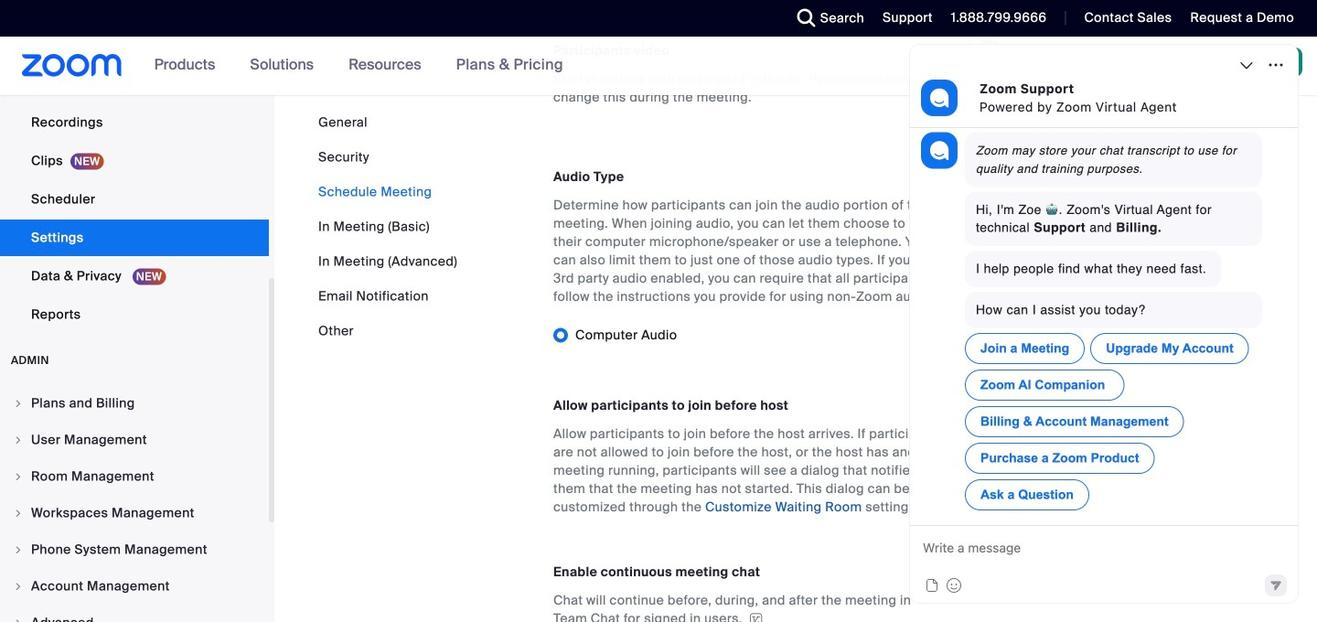 Task type: locate. For each thing, give the bounding box(es) containing it.
right image for seventh menu item from the bottom
[[13, 398, 24, 409]]

product information navigation
[[141, 37, 577, 95]]

4 right image from the top
[[13, 508, 24, 519]]

application
[[553, 591, 949, 622]]

meetings navigation
[[935, 37, 1317, 97]]

zoom logo image
[[22, 54, 122, 77]]

7 menu item from the top
[[0, 606, 269, 622]]

3 right image from the top
[[13, 471, 24, 482]]

6 right image from the top
[[13, 617, 24, 622]]

support version for enable continuous meeting chat image
[[747, 613, 765, 622]]

1 right image from the top
[[13, 398, 24, 409]]

right image for 6th menu item from the top of the admin menu menu
[[13, 581, 24, 592]]

menu bar
[[318, 113, 458, 340]]

5 right image from the top
[[13, 581, 24, 592]]

4 menu item from the top
[[0, 496, 269, 531]]

menu item
[[0, 386, 269, 421], [0, 423, 269, 457], [0, 459, 269, 494], [0, 496, 269, 531], [0, 532, 269, 567], [0, 569, 269, 604], [0, 606, 269, 622]]

1 menu item from the top
[[0, 386, 269, 421]]

right image
[[13, 398, 24, 409], [13, 435, 24, 446], [13, 471, 24, 482], [13, 508, 24, 519], [13, 581, 24, 592], [13, 617, 24, 622]]

banner
[[0, 37, 1317, 97]]

5 menu item from the top
[[0, 532, 269, 567]]

2 right image from the top
[[13, 435, 24, 446]]

6 menu item from the top
[[0, 569, 269, 604]]

right image for third menu item
[[13, 471, 24, 482]]

admin menu menu
[[0, 386, 269, 622]]



Task type: describe. For each thing, give the bounding box(es) containing it.
3 menu item from the top
[[0, 459, 269, 494]]

side navigation navigation
[[0, 0, 274, 622]]

right image for fourth menu item from the top
[[13, 508, 24, 519]]

personal menu menu
[[0, 0, 269, 335]]

right image for 7th menu item from the top
[[13, 617, 24, 622]]

2 menu item from the top
[[0, 423, 269, 457]]

right image
[[13, 544, 24, 555]]

right image for 2nd menu item
[[13, 435, 24, 446]]



Task type: vqa. For each thing, say whether or not it's contained in the screenshot.
left image
no



